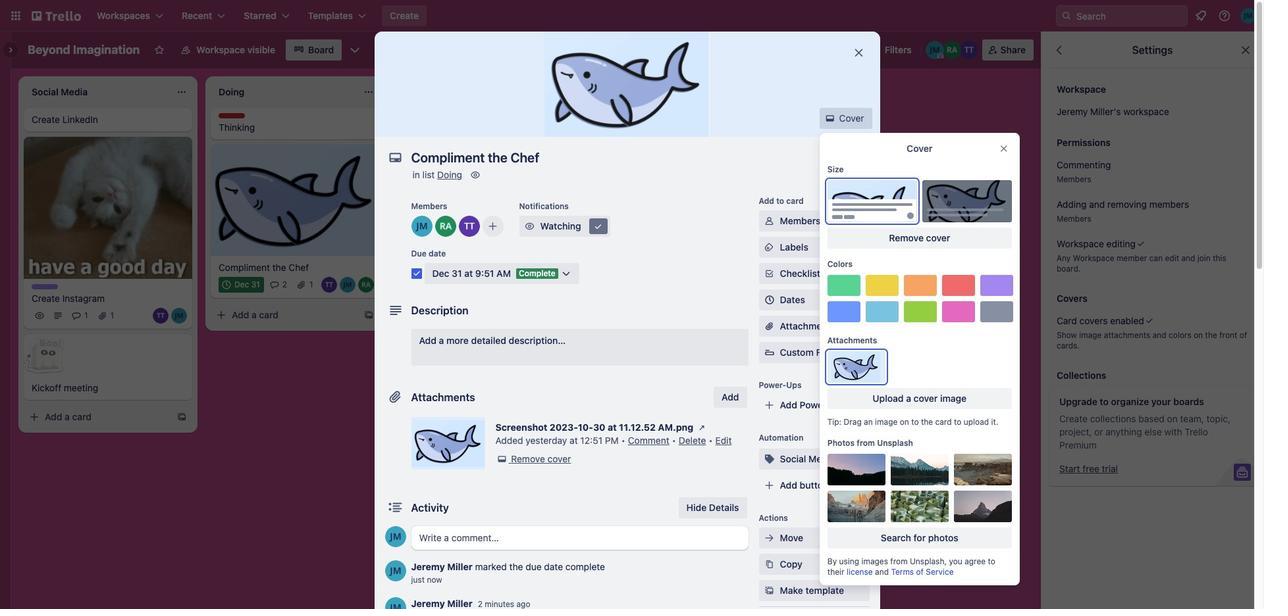Task type: describe. For each thing, give the bounding box(es) containing it.
upload a cover image
[[873, 393, 967, 404]]

add inside add a more detailed description… link
[[419, 335, 437, 346]]

dates
[[780, 294, 806, 306]]

project,
[[1060, 427, 1092, 438]]

0 horizontal spatial 1
[[84, 311, 88, 321]]

0 horizontal spatial from
[[857, 439, 875, 449]]

terms of service link
[[892, 568, 954, 578]]

covers
[[1057, 293, 1088, 304]]

0 horizontal spatial add a card button
[[24, 407, 171, 428]]

card up members link
[[787, 196, 804, 206]]

free
[[1083, 464, 1100, 475]]

labels link
[[759, 237, 870, 258]]

template
[[806, 586, 845, 597]]

members up ruby anderson (rubyanderson7) icon
[[411, 202, 448, 211]]

create linkedin
[[32, 114, 98, 125]]

photos
[[828, 439, 855, 449]]

0 horizontal spatial ups
[[787, 381, 802, 391]]

1 vertical spatial ruby anderson (rubyanderson7) image
[[358, 277, 374, 293]]

upload
[[964, 418, 990, 428]]

1 vertical spatial automation
[[759, 433, 804, 443]]

members up labels at right top
[[780, 215, 821, 227]]

remove inside button
[[889, 233, 924, 244]]

workspace inside any workspace member can edit and join this board.
[[1074, 254, 1115, 263]]

attachment
[[780, 321, 831, 332]]

jeremy for jeremy miller's workspace
[[1057, 106, 1088, 117]]

move link
[[759, 528, 870, 549]]

delete link
[[679, 435, 706, 447]]

in list doing
[[413, 169, 462, 180]]

create from template… image
[[177, 413, 187, 423]]

kickoff
[[32, 383, 61, 394]]

media
[[809, 454, 835, 465]]

tip:
[[828, 418, 842, 428]]

copy link
[[759, 555, 870, 576]]

search for photos button
[[828, 528, 1012, 549]]

and inside 'adding and removing members members'
[[1090, 199, 1106, 210]]

delete
[[679, 435, 706, 447]]

card covers enabled
[[1057, 316, 1145, 327]]

the up 2
[[273, 262, 286, 273]]

members
[[1150, 199, 1190, 210]]

kickoff meeting
[[32, 383, 98, 394]]

1 horizontal spatial terry turtle (terryturtle) image
[[321, 277, 337, 293]]

cover inside the 'remove cover' link
[[548, 454, 571, 465]]

show
[[1057, 331, 1078, 341]]

1 horizontal spatial attachments
[[828, 336, 878, 346]]

to inside upgrade to organize your boards create collections based on team, topic, project, or anything else with trello premium
[[1100, 397, 1109, 408]]

sm image for the 'remove cover' link
[[496, 453, 509, 466]]

social
[[780, 454, 807, 465]]

miller
[[447, 562, 473, 573]]

editing
[[1107, 238, 1136, 250]]

sm image for checklist
[[763, 267, 776, 281]]

compliment the chef
[[219, 262, 309, 273]]

2 vertical spatial jeremy miller (jeremymiller198) image
[[385, 527, 406, 548]]

1 vertical spatial attachments
[[411, 392, 475, 404]]

start
[[1060, 464, 1081, 475]]

start free trial
[[1060, 464, 1119, 475]]

add another list
[[603, 85, 672, 96]]

from inside by using images from unsplash, you agree to their
[[891, 557, 908, 567]]

create for create linkedin
[[32, 114, 60, 125]]

make
[[780, 586, 804, 597]]

jeremy miller (jeremymiller198) image for terry turtle (terryturtle) icon to the left
[[171, 309, 187, 324]]

cards.
[[1057, 341, 1080, 351]]

sm image for cover link
[[824, 112, 837, 125]]

their
[[828, 568, 845, 578]]

custom fields
[[780, 347, 842, 358]]

sm image for labels link
[[763, 241, 776, 254]]

2 horizontal spatial terry turtle (terryturtle) image
[[960, 41, 979, 59]]

and inside any workspace member can edit and join this board.
[[1182, 254, 1196, 263]]

an
[[864, 418, 873, 428]]

Search field
[[1072, 6, 1188, 26]]

attachments
[[1105, 331, 1151, 341]]

0 horizontal spatial of
[[917, 568, 924, 578]]

enabled
[[1111, 316, 1145, 327]]

meeting
[[64, 383, 98, 394]]

edit
[[1166, 254, 1180, 263]]

start free trial button
[[1060, 463, 1119, 476]]

activity
[[411, 503, 449, 514]]

make template
[[780, 586, 845, 597]]

add inside add another list button
[[603, 85, 621, 96]]

license
[[847, 568, 873, 578]]

complete
[[566, 562, 605, 573]]

color: purple, title: none image
[[32, 285, 58, 290]]

image inside show image attachments and colors on the front of cards.
[[1080, 331, 1102, 341]]

upload a cover image button
[[828, 389, 1012, 410]]

ruby anderson (rubyanderson7) image
[[435, 216, 456, 237]]

add to card
[[759, 196, 804, 206]]

organize
[[1112, 397, 1150, 408]]

am.png
[[658, 422, 694, 433]]

color: bold red, title: "thoughts" element
[[219, 113, 255, 123]]

Board name text field
[[21, 40, 147, 61]]

any workspace member can edit and join this board.
[[1057, 254, 1227, 274]]

sm image up delete
[[696, 422, 709, 435]]

2023-
[[550, 422, 578, 433]]

image for tip: drag an image on to the card to upload it.
[[875, 418, 898, 428]]

card
[[1057, 316, 1078, 327]]

0 horizontal spatial list
[[423, 169, 435, 180]]

size
[[828, 165, 844, 175]]

add inside "add power-ups" link
[[780, 400, 798, 411]]

automation inside button
[[805, 44, 855, 55]]

custom
[[780, 347, 814, 358]]

or
[[1095, 427, 1104, 438]]

your
[[1152, 397, 1172, 408]]

jeremy miller marked the due date complete just now
[[411, 562, 605, 586]]

dec for dec 31
[[235, 280, 249, 290]]

0 notifications image
[[1194, 8, 1209, 24]]

permissions
[[1057, 137, 1111, 148]]

watching button
[[519, 216, 610, 237]]

the down upload a cover image button
[[921, 418, 934, 428]]

team,
[[1181, 414, 1205, 425]]

social media
[[780, 454, 835, 465]]

add a card for the topmost 'add a card' "button"
[[232, 309, 279, 321]]

search for photos
[[881, 533, 959, 544]]

0 vertical spatial create from template… image
[[551, 120, 561, 130]]

a down the kickoff meeting
[[65, 412, 70, 423]]

description…
[[509, 335, 566, 346]]

add up members link
[[759, 196, 775, 206]]

1 vertical spatial create from template… image
[[364, 310, 374, 321]]

to left the upload
[[954, 418, 962, 428]]

0 horizontal spatial remove
[[511, 454, 545, 465]]

terry turtle (terryturtle) image
[[459, 216, 480, 237]]

Mark due date as complete checkbox
[[411, 269, 422, 279]]

actions
[[759, 514, 788, 524]]

collections
[[1091, 414, 1137, 425]]

search image
[[1062, 11, 1072, 21]]

edit link
[[716, 435, 732, 447]]

a inside button
[[907, 393, 912, 404]]

workspace for workspace
[[1057, 84, 1107, 95]]

0 horizontal spatial on
[[900, 418, 910, 428]]

jeremy miller's workspace link
[[1049, 100, 1257, 124]]

premium
[[1060, 440, 1097, 451]]

cover link
[[820, 108, 872, 129]]

sm image for copy
[[763, 559, 776, 572]]

customize views image
[[349, 43, 362, 57]]

by using images from unsplash, you agree to their
[[828, 557, 996, 578]]

add a card for 'add a card' "button" to the left
[[45, 412, 92, 423]]

collections
[[1057, 370, 1107, 381]]

pm
[[605, 435, 619, 447]]

1 vertical spatial at
[[608, 422, 617, 433]]

service
[[926, 568, 954, 578]]

board link
[[286, 40, 342, 61]]

sm image for make template
[[763, 585, 776, 598]]

0 vertical spatial power-
[[759, 381, 787, 391]]

members inside 'adding and removing members members'
[[1057, 214, 1092, 224]]

workspace editing
[[1057, 238, 1136, 250]]

create inside upgrade to organize your boards create collections based on team, topic, project, or anything else with trello premium
[[1060, 414, 1088, 425]]

add inside 'add button' button
[[780, 480, 798, 491]]

now
[[427, 576, 442, 586]]

list inside button
[[659, 85, 672, 96]]

create instagram link
[[32, 293, 184, 306]]

join
[[1198, 254, 1211, 263]]

Write a comment text field
[[411, 527, 749, 551]]

doing link
[[437, 169, 462, 180]]

the inside jeremy miller marked the due date complete just now
[[510, 562, 523, 573]]

cover inside remove cover button
[[927, 233, 951, 244]]

a left more
[[439, 335, 444, 346]]

to down upload a cover image button
[[912, 418, 919, 428]]

chef
[[289, 262, 309, 273]]



Task type: locate. For each thing, give the bounding box(es) containing it.
sm image inside social media 'button'
[[763, 453, 776, 466]]

members down commenting
[[1057, 175, 1092, 184]]

jeremy up permissions at the top right of the page
[[1057, 106, 1088, 117]]

1 vertical spatial from
[[891, 557, 908, 567]]

create from template… image
[[551, 120, 561, 130], [364, 310, 374, 321]]

add a more detailed description… link
[[411, 329, 749, 366]]

31 left 9:51
[[452, 268, 462, 279]]

add left another
[[603, 85, 621, 96]]

description
[[411, 305, 469, 317]]

1 horizontal spatial remove cover
[[889, 233, 951, 244]]

agree
[[965, 557, 986, 567]]

1 horizontal spatial ups
[[831, 400, 848, 411]]

1 horizontal spatial jeremy
[[1057, 106, 1088, 117]]

the left due
[[510, 562, 523, 573]]

Dec 31 checkbox
[[219, 277, 264, 293]]

image down covers
[[1080, 331, 1102, 341]]

on inside upgrade to organize your boards create collections based on team, topic, project, or anything else with trello premium
[[1168, 414, 1178, 425]]

primary element
[[0, 0, 1265, 32]]

31 down compliment the chef
[[251, 280, 260, 290]]

the inside show image attachments and colors on the front of cards.
[[1206, 331, 1218, 341]]

0 vertical spatial jeremy miller (jeremymiller198) image
[[340, 277, 356, 293]]

terry turtle (terryturtle) image down compliment the chef link
[[321, 277, 337, 293]]

removing
[[1108, 199, 1147, 210]]

None text field
[[405, 146, 840, 170]]

sm image down actions
[[763, 532, 776, 545]]

from up license and terms of service
[[891, 557, 908, 567]]

and left join
[[1182, 254, 1196, 263]]

0 vertical spatial date
[[429, 249, 446, 259]]

members inside commenting members
[[1057, 175, 1092, 184]]

yesterday
[[526, 435, 567, 447]]

to up collections
[[1100, 397, 1109, 408]]

1 horizontal spatial cover
[[907, 143, 933, 154]]

filters
[[885, 44, 912, 55]]

ruby anderson (rubyanderson7) image
[[943, 41, 962, 59], [358, 277, 374, 293]]

jeremy miller (jeremymiller198) image for the middle terry turtle (terryturtle) icon
[[340, 277, 356, 293]]

dec
[[432, 268, 450, 279], [235, 280, 249, 290]]

0 vertical spatial at
[[465, 268, 473, 279]]

0 horizontal spatial power-
[[759, 381, 787, 391]]

2 horizontal spatial at
[[608, 422, 617, 433]]

card
[[787, 196, 804, 206], [259, 309, 279, 321], [72, 412, 92, 423], [936, 418, 952, 428]]

sm image for social media 'button'
[[763, 453, 776, 466]]

dec for dec 31 at 9:51 am
[[432, 268, 450, 279]]

add members to card image
[[488, 220, 498, 233]]

0 horizontal spatial date
[[429, 249, 446, 259]]

31 inside checkbox
[[251, 280, 260, 290]]

at for 9:51
[[465, 268, 473, 279]]

dec inside checkbox
[[235, 280, 249, 290]]

1 horizontal spatial power-
[[800, 400, 831, 411]]

jeremy miller's workspace
[[1057, 106, 1170, 117]]

and
[[1090, 199, 1106, 210], [1182, 254, 1196, 263], [1153, 331, 1167, 341], [875, 568, 889, 578]]

2 horizontal spatial 1
[[310, 280, 313, 290]]

instagram
[[62, 293, 105, 305]]

power- down custom
[[759, 381, 787, 391]]

workspace for workspace editing
[[1057, 238, 1105, 250]]

attachment button
[[759, 316, 870, 337]]

1 horizontal spatial automation
[[805, 44, 855, 55]]

1 down create instagram link
[[110, 311, 114, 321]]

1 horizontal spatial ruby anderson (rubyanderson7) image
[[943, 41, 962, 59]]

jeremy miller (jeremymiller198) image
[[1241, 8, 1257, 24], [926, 41, 944, 59], [411, 216, 432, 237], [385, 561, 406, 582], [385, 598, 406, 610]]

copy
[[780, 559, 803, 570]]

0 horizontal spatial remove cover
[[511, 454, 571, 465]]

license and terms of service
[[847, 568, 954, 578]]

add power-ups link
[[759, 395, 870, 416]]

dec down due date
[[432, 268, 450, 279]]

on up with at the bottom
[[1168, 414, 1178, 425]]

add a more detailed description…
[[419, 335, 566, 346]]

terry turtle (terryturtle) image down create instagram link
[[153, 309, 169, 324]]

card down dec 31
[[259, 309, 279, 321]]

0 vertical spatial from
[[857, 439, 875, 449]]

and down images
[[875, 568, 889, 578]]

at for 12:51
[[570, 435, 578, 447]]

workspace up any
[[1057, 238, 1105, 250]]

power-ups
[[759, 381, 802, 391]]

1 vertical spatial of
[[917, 568, 924, 578]]

0 vertical spatial ups
[[787, 381, 802, 391]]

automation button
[[786, 40, 863, 61]]

create inside button
[[390, 10, 419, 21]]

you
[[949, 557, 963, 567]]

2 vertical spatial image
[[875, 418, 898, 428]]

1 horizontal spatial of
[[1240, 331, 1248, 341]]

sm image inside cover link
[[824, 112, 837, 125]]

0 vertical spatial cover
[[837, 113, 865, 124]]

add left button
[[780, 480, 798, 491]]

complete
[[519, 269, 556, 279]]

to right agree
[[988, 557, 996, 567]]

jeremy for jeremy miller marked the due date complete just now
[[411, 562, 445, 573]]

9:51
[[475, 268, 494, 279]]

2 horizontal spatial on
[[1194, 331, 1204, 341]]

ups up 'tip:'
[[831, 400, 848, 411]]

kickoff meeting link
[[32, 382, 184, 395]]

image right an
[[875, 418, 898, 428]]

add down the dec 31 checkbox
[[232, 309, 249, 321]]

1 vertical spatial image
[[941, 393, 967, 404]]

0 horizontal spatial add a card
[[45, 412, 92, 423]]

sm image inside make template link
[[763, 585, 776, 598]]

0 vertical spatial attachments
[[828, 336, 878, 346]]

fields
[[816, 347, 842, 358]]

at right 30
[[608, 422, 617, 433]]

ruby anderson (rubyanderson7) image left mark due date as complete option
[[358, 277, 374, 293]]

0 horizontal spatial jeremy
[[411, 562, 445, 573]]

more
[[447, 335, 469, 346]]

sm image down added
[[496, 453, 509, 466]]

front
[[1220, 331, 1238, 341]]

automation left filters button
[[805, 44, 855, 55]]

sm image inside checklist link
[[763, 267, 776, 281]]

sm image left labels at right top
[[763, 241, 776, 254]]

at left 9:51
[[465, 268, 473, 279]]

of down unsplash, on the right of page
[[917, 568, 924, 578]]

list
[[659, 85, 672, 96], [423, 169, 435, 180]]

dates button
[[759, 290, 870, 311]]

sm image inside members link
[[763, 215, 776, 228]]

0 horizontal spatial cover
[[837, 113, 865, 124]]

0 vertical spatial add a card button
[[211, 305, 358, 326]]

add a card down the kickoff meeting
[[45, 412, 92, 423]]

custom fields button
[[759, 346, 870, 360]]

with
[[1165, 427, 1183, 438]]

workspace down workspace editing on the top
[[1074, 254, 1115, 263]]

1 vertical spatial remove cover
[[511, 454, 571, 465]]

terry turtle (terryturtle) image left the share button on the right top of page
[[960, 41, 979, 59]]

add down the power-ups
[[780, 400, 798, 411]]

sm image
[[786, 40, 805, 58], [763, 215, 776, 228], [523, 220, 537, 233], [592, 220, 605, 233], [763, 267, 776, 281], [763, 559, 776, 572], [763, 585, 776, 598]]

jeremy inside jeremy miller marked the due date complete just now
[[411, 562, 445, 573]]

1 horizontal spatial add a card button
[[211, 305, 358, 326]]

1 vertical spatial cover
[[914, 393, 938, 404]]

0 vertical spatial jeremy
[[1057, 106, 1088, 117]]

added
[[496, 435, 523, 447]]

sm image for automation
[[786, 40, 805, 58]]

anything
[[1106, 427, 1143, 438]]

1 vertical spatial remove
[[511, 454, 545, 465]]

jeremy up just now link
[[411, 562, 445, 573]]

add down kickoff at the bottom left
[[45, 412, 62, 423]]

jeremy miller (jeremymiller198) image
[[340, 277, 356, 293], [171, 309, 187, 324], [385, 527, 406, 548]]

add a card button down kickoff meeting link
[[24, 407, 171, 428]]

create for create instagram
[[32, 293, 60, 305]]

0 vertical spatial ruby anderson (rubyanderson7) image
[[943, 41, 962, 59]]

power- up 'tip:'
[[800, 400, 831, 411]]

1 horizontal spatial from
[[891, 557, 908, 567]]

create for create
[[390, 10, 419, 21]]

0 vertical spatial terry turtle (terryturtle) image
[[960, 41, 979, 59]]

on right colors at the bottom right
[[1194, 331, 1204, 341]]

1 horizontal spatial at
[[570, 435, 578, 447]]

add left more
[[419, 335, 437, 346]]

1 down instagram
[[84, 311, 88, 321]]

to inside by using images from unsplash, you agree to their
[[988, 557, 996, 567]]

0 vertical spatial add a card
[[232, 309, 279, 321]]

1 horizontal spatial 31
[[452, 268, 462, 279]]

sm image
[[824, 112, 837, 125], [469, 169, 482, 182], [763, 241, 776, 254], [696, 422, 709, 435], [496, 453, 509, 466], [763, 453, 776, 466], [763, 532, 776, 545]]

workspace left the visible
[[197, 44, 245, 55]]

create
[[390, 10, 419, 21], [32, 114, 60, 125], [32, 293, 60, 305], [1060, 414, 1088, 425]]

add a card button
[[211, 305, 358, 326], [24, 407, 171, 428]]

1 horizontal spatial dec
[[432, 268, 450, 279]]

1 horizontal spatial create from template… image
[[551, 120, 561, 130]]

add a card button down 2
[[211, 305, 358, 326]]

settings
[[1133, 44, 1173, 56]]

1 vertical spatial jeremy
[[411, 562, 445, 573]]

mark due date as complete image
[[411, 269, 422, 279]]

attachments
[[828, 336, 878, 346], [411, 392, 475, 404]]

1 horizontal spatial add a card
[[232, 309, 279, 321]]

edit
[[716, 435, 732, 447]]

add button
[[714, 387, 747, 408]]

sm image inside the move link
[[763, 532, 776, 545]]

commenting members
[[1057, 159, 1112, 184]]

sm image inside automation button
[[786, 40, 805, 58]]

thinking link
[[219, 121, 372, 134]]

beyond imagination
[[28, 43, 140, 57]]

a right upload at the right bottom
[[907, 393, 912, 404]]

board.
[[1057, 264, 1081, 274]]

members link
[[759, 211, 870, 232]]

remove cover inside button
[[889, 233, 951, 244]]

1 vertical spatial list
[[423, 169, 435, 180]]

2 horizontal spatial image
[[1080, 331, 1102, 341]]

0 horizontal spatial dec
[[235, 280, 249, 290]]

trial
[[1102, 464, 1119, 475]]

0 horizontal spatial at
[[465, 268, 473, 279]]

image for upload a cover image
[[941, 393, 967, 404]]

ruby anderson (rubyanderson7) image right filters
[[943, 41, 962, 59]]

power ups image
[[710, 45, 721, 55]]

0 horizontal spatial automation
[[759, 433, 804, 443]]

1 horizontal spatial list
[[659, 85, 672, 96]]

0 horizontal spatial terry turtle (terryturtle) image
[[153, 309, 169, 324]]

1 horizontal spatial date
[[544, 562, 563, 573]]

2 horizontal spatial jeremy miller (jeremymiller198) image
[[385, 527, 406, 548]]

1 vertical spatial add a card
[[45, 412, 92, 423]]

1 vertical spatial cover
[[907, 143, 933, 154]]

in
[[413, 169, 420, 180]]

dec down the compliment
[[235, 280, 249, 290]]

upgrade
[[1060, 397, 1098, 408]]

0 horizontal spatial ruby anderson (rubyanderson7) image
[[358, 277, 374, 293]]

using
[[840, 557, 860, 567]]

the left the 'front'
[[1206, 331, 1218, 341]]

1 horizontal spatial 1
[[110, 311, 114, 321]]

and right adding
[[1090, 199, 1106, 210]]

labels
[[780, 242, 809, 253]]

notifications
[[519, 202, 569, 211]]

on up the unsplash
[[900, 418, 910, 428]]

of right the 'front'
[[1240, 331, 1248, 341]]

1 vertical spatial ups
[[831, 400, 848, 411]]

2 vertical spatial terry turtle (terryturtle) image
[[153, 309, 169, 324]]

add inside 'add' button
[[722, 392, 739, 403]]

list right in
[[423, 169, 435, 180]]

open information menu image
[[1219, 9, 1232, 22]]

workspace for workspace visible
[[197, 44, 245, 55]]

add a card down dec 31
[[232, 309, 279, 321]]

date inside jeremy miller marked the due date complete just now
[[544, 562, 563, 573]]

sm image for watching
[[523, 220, 537, 233]]

attachments down more
[[411, 392, 475, 404]]

image up the upload
[[941, 393, 967, 404]]

card left the upload
[[936, 418, 952, 428]]

31 for dec 31
[[251, 280, 260, 290]]

filters button
[[865, 40, 916, 61]]

1
[[310, 280, 313, 290], [84, 311, 88, 321], [110, 311, 114, 321]]

1 horizontal spatial jeremy miller (jeremymiller198) image
[[340, 277, 356, 293]]

thoughts
[[219, 113, 255, 123]]

1 horizontal spatial remove
[[889, 233, 924, 244]]

sm image right doing link
[[469, 169, 482, 182]]

imagination
[[73, 43, 140, 57]]

1 horizontal spatial image
[[941, 393, 967, 404]]

to up members link
[[777, 196, 785, 206]]

31 for dec 31 at 9:51 am
[[452, 268, 462, 279]]

due
[[411, 249, 427, 259]]

1 vertical spatial jeremy miller (jeremymiller198) image
[[171, 309, 187, 324]]

0 horizontal spatial attachments
[[411, 392, 475, 404]]

just
[[411, 576, 425, 586]]

attachments up fields
[[828, 336, 878, 346]]

list right another
[[659, 85, 672, 96]]

due date
[[411, 249, 446, 259]]

compliment the chef link
[[219, 261, 372, 274]]

0 vertical spatial list
[[659, 85, 672, 96]]

add up edit link
[[722, 392, 739, 403]]

colors
[[828, 260, 853, 269]]

0 vertical spatial remove
[[889, 233, 924, 244]]

0 vertical spatial image
[[1080, 331, 1102, 341]]

and inside show image attachments and colors on the front of cards.
[[1153, 331, 1167, 341]]

ups up add power-ups
[[787, 381, 802, 391]]

sm image for members
[[763, 215, 776, 228]]

at down 2023-
[[570, 435, 578, 447]]

compliment
[[219, 262, 270, 273]]

back to home image
[[32, 5, 81, 26]]

on inside show image attachments and colors on the front of cards.
[[1194, 331, 1204, 341]]

share button
[[983, 40, 1034, 61]]

2 vertical spatial at
[[570, 435, 578, 447]]

make template link
[[759, 581, 870, 602]]

0 vertical spatial automation
[[805, 44, 855, 55]]

and left colors at the bottom right
[[1153, 331, 1167, 341]]

1 vertical spatial power-
[[800, 400, 831, 411]]

else
[[1145, 427, 1163, 438]]

1 horizontal spatial on
[[1168, 414, 1178, 425]]

sm image left social
[[763, 453, 776, 466]]

0 vertical spatial of
[[1240, 331, 1248, 341]]

workspace inside workspace visible button
[[197, 44, 245, 55]]

cover
[[837, 113, 865, 124], [907, 143, 933, 154]]

upload
[[873, 393, 904, 404]]

member
[[1117, 254, 1148, 263]]

to
[[777, 196, 785, 206], [1100, 397, 1109, 408], [912, 418, 919, 428], [954, 418, 962, 428], [988, 557, 996, 567]]

1 vertical spatial date
[[544, 562, 563, 573]]

this
[[1213, 254, 1227, 263]]

miller's
[[1091, 106, 1121, 117]]

hide details
[[687, 503, 739, 514]]

11.12.52
[[619, 422, 656, 433]]

sm image inside labels link
[[763, 241, 776, 254]]

0 vertical spatial cover
[[927, 233, 951, 244]]

add button button
[[759, 476, 870, 497]]

sm image up the size
[[824, 112, 837, 125]]

12:51
[[581, 435, 603, 447]]

just now link
[[411, 576, 442, 586]]

1 down compliment the chef link
[[310, 280, 313, 290]]

card down meeting
[[72, 412, 92, 423]]

search
[[881, 533, 912, 544]]

images
[[862, 557, 889, 567]]

2 vertical spatial cover
[[548, 454, 571, 465]]

workspace
[[197, 44, 245, 55], [1057, 84, 1107, 95], [1057, 238, 1105, 250], [1074, 254, 1115, 263]]

0 horizontal spatial jeremy miller (jeremymiller198) image
[[171, 309, 187, 324]]

adding
[[1057, 199, 1087, 210]]

terry turtle (terryturtle) image
[[960, 41, 979, 59], [321, 277, 337, 293], [153, 309, 169, 324]]

1 vertical spatial terry turtle (terryturtle) image
[[321, 277, 337, 293]]

sm image inside copy link
[[763, 559, 776, 572]]

automation up social
[[759, 433, 804, 443]]

members down adding
[[1057, 214, 1092, 224]]

doing
[[437, 169, 462, 180]]

0 vertical spatial remove cover
[[889, 233, 951, 244]]

workspace up miller's
[[1057, 84, 1107, 95]]

star or unstar board image
[[154, 45, 165, 55]]

hide
[[687, 503, 707, 514]]

sm image for the move link
[[763, 532, 776, 545]]

cover inside upload a cover image button
[[914, 393, 938, 404]]

image inside button
[[941, 393, 967, 404]]

a down dec 31
[[252, 309, 257, 321]]

of inside show image attachments and colors on the front of cards.
[[1240, 331, 1248, 341]]

1 vertical spatial add a card button
[[24, 407, 171, 428]]

a
[[252, 309, 257, 321], [439, 335, 444, 346], [907, 393, 912, 404], [65, 412, 70, 423]]

0 horizontal spatial image
[[875, 418, 898, 428]]

from down an
[[857, 439, 875, 449]]

0 horizontal spatial 31
[[251, 280, 260, 290]]



Task type: vqa. For each thing, say whether or not it's contained in the screenshot.
Workspace navigation collapse icon
no



